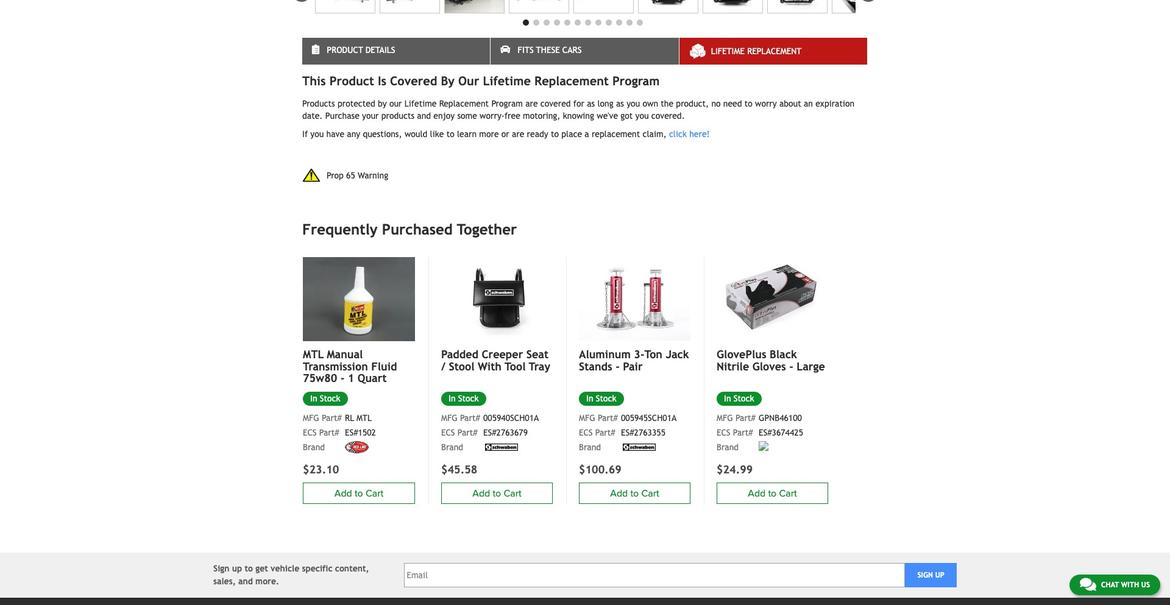 Task type: locate. For each thing, give the bounding box(es) containing it.
this
[[302, 74, 326, 88]]

- inside mtl manual transmission fluid 75w80 - 1 quart
[[340, 372, 345, 385]]

expiration
[[816, 99, 855, 108]]

brand inside mfg part# 005940sch01a ecs part# es#2763679 brand
[[441, 443, 463, 452]]

brand inside mfg part# gpnb46100 ecs part# es#3674425 brand
[[717, 443, 739, 452]]

in stock for padded creeper seat / stool with tool tray
[[449, 394, 479, 404]]

cart for $45.58
[[504, 487, 521, 499]]

and right sales,
[[238, 577, 253, 586]]

product left details
[[327, 45, 363, 55]]

program up own
[[612, 74, 660, 88]]

3 add to cart button from the left
[[717, 483, 828, 504]]

1 brand from the left
[[441, 443, 463, 452]]

3 cart from the left
[[779, 487, 797, 499]]

replacement up some
[[439, 99, 489, 108]]

mtl
[[303, 348, 324, 361], [356, 413, 372, 423]]

part# left 005940sch01a
[[460, 413, 480, 423]]

1 horizontal spatial -
[[616, 360, 620, 373]]

4 stock from the left
[[320, 394, 340, 404]]

1 horizontal spatial lifetime
[[483, 74, 531, 88]]

up inside sign up to get vehicle specific content, sales, and more.
[[232, 564, 242, 574]]

mfg down /
[[441, 413, 458, 423]]

mfg inside mfg part# rl mtl ecs part# es#1502 brand
[[303, 413, 319, 423]]

brand up $23.10
[[303, 443, 325, 452]]

program up free
[[491, 99, 523, 108]]

brand for $45.58
[[441, 443, 463, 452]]

details
[[365, 45, 395, 55]]

program
[[612, 74, 660, 88], [491, 99, 523, 108]]

add to cart for $100.69
[[610, 487, 659, 499]]

4 mfg from the left
[[303, 413, 319, 423]]

have
[[326, 129, 344, 139]]

in stock down stool
[[449, 394, 479, 404]]

0 vertical spatial mtl
[[303, 348, 324, 361]]

3 in from the left
[[724, 394, 731, 404]]

- left large
[[789, 360, 793, 373]]

mfg inside mfg part# 005945sch01a ecs part# es#2763355 brand
[[579, 413, 595, 423]]

add to cart down $24.99
[[748, 487, 797, 499]]

1 cart from the left
[[504, 487, 521, 499]]

products
[[302, 99, 335, 108]]

$100.69
[[579, 463, 622, 476]]

fits
[[518, 45, 534, 55]]

3 add from the left
[[748, 487, 766, 499]]

seat
[[526, 348, 549, 361]]

add for $45.58
[[473, 487, 490, 499]]

cart for $23.10
[[366, 487, 383, 499]]

mtl up the 75w80
[[303, 348, 324, 361]]

0 horizontal spatial mtl
[[303, 348, 324, 361]]

padded creeper seat / stool with tool tray image
[[441, 257, 553, 341]]

0 horizontal spatial up
[[232, 564, 242, 574]]

2 stock from the left
[[596, 394, 616, 404]]

1 schwaben image from the left
[[483, 444, 520, 451]]

3 in stock from the left
[[724, 394, 754, 404]]

content,
[[335, 564, 369, 574]]

transmission
[[303, 360, 368, 373]]

in stock down nitrile
[[724, 394, 754, 404]]

4 in from the left
[[310, 394, 317, 404]]

0 horizontal spatial as
[[587, 99, 595, 108]]

ecs up $45.58
[[441, 428, 455, 438]]

add to cart for $45.58
[[473, 487, 521, 499]]

brand
[[441, 443, 463, 452], [579, 443, 601, 452], [717, 443, 739, 452], [303, 443, 325, 452]]

lifetime up free
[[483, 74, 531, 88]]

2 vertical spatial lifetime
[[404, 99, 437, 108]]

0 vertical spatial and
[[417, 111, 431, 121]]

in down nitrile
[[724, 394, 731, 404]]

Email email field
[[404, 563, 905, 588]]

brand for $100.69
[[579, 443, 601, 452]]

ecs up $24.99
[[717, 428, 730, 438]]

stock down the 75w80
[[320, 394, 340, 404]]

mfg for mtl manual transmission fluid 75w80 - 1 quart
[[303, 413, 319, 423]]

1 ecs from the left
[[441, 428, 455, 438]]

part# up $24.99
[[733, 428, 753, 438]]

0 vertical spatial product
[[327, 45, 363, 55]]

1 vertical spatial you
[[635, 111, 649, 121]]

sign inside sign up to get vehicle specific content, sales, and more.
[[213, 564, 230, 574]]

2 add to cart button from the left
[[579, 483, 690, 504]]

2 horizontal spatial -
[[789, 360, 793, 373]]

aluminum 3-ton jack stands - pair link
[[579, 348, 690, 373]]

0 vertical spatial are
[[525, 99, 538, 108]]

add to cart button for $45.58
[[441, 483, 553, 504]]

mfg for aluminum 3-ton jack stands - pair
[[579, 413, 595, 423]]

in down stands
[[586, 394, 593, 404]]

part#
[[460, 413, 480, 423], [598, 413, 618, 423], [736, 413, 756, 423], [322, 413, 342, 423], [458, 428, 478, 438], [595, 428, 615, 438], [733, 428, 753, 438], [319, 428, 339, 438]]

mfg down nitrile
[[717, 413, 733, 423]]

2 add to cart from the left
[[610, 487, 659, 499]]

ready
[[527, 129, 548, 139]]

your
[[362, 111, 379, 121]]

3 add to cart from the left
[[748, 487, 797, 499]]

or
[[501, 129, 509, 139]]

$45.58
[[441, 463, 477, 476]]

0 vertical spatial lifetime
[[711, 46, 745, 56]]

own
[[643, 99, 658, 108]]

are right or
[[512, 129, 524, 139]]

protected
[[338, 99, 375, 108]]

add to cart button down $45.58
[[441, 483, 553, 504]]

4 add to cart button from the left
[[303, 483, 415, 504]]

worry-
[[480, 111, 505, 121]]

3 brand from the left
[[717, 443, 739, 452]]

0 vertical spatial you
[[627, 99, 640, 108]]

in stock down stands
[[586, 394, 616, 404]]

stool
[[449, 360, 474, 373]]

mtl manual transmission fluid 75w80 - 1 quart link
[[303, 348, 415, 385]]

product details
[[327, 45, 395, 55]]

in
[[449, 394, 456, 404], [586, 394, 593, 404], [724, 394, 731, 404], [310, 394, 317, 404]]

replacement up "for"
[[534, 74, 609, 88]]

sign up to get vehicle specific content, sales, and more.
[[213, 564, 369, 586]]

you up got at the right of the page
[[627, 99, 640, 108]]

add to cart button down $23.10
[[303, 483, 415, 504]]

add to cart down $100.69
[[610, 487, 659, 499]]

stock for stands
[[596, 394, 616, 404]]

65
[[346, 170, 355, 180]]

0 horizontal spatial -
[[340, 372, 345, 385]]

2 add from the left
[[610, 487, 628, 499]]

in stock for mtl manual transmission fluid 75w80 - 1 quart
[[310, 394, 340, 404]]

for
[[573, 99, 584, 108]]

as up got at the right of the page
[[616, 99, 624, 108]]

0 horizontal spatial lifetime
[[404, 99, 437, 108]]

some
[[457, 111, 477, 121]]

add to cart for $23.10
[[334, 487, 383, 499]]

aluminum 3-ton jack stands - pair image
[[579, 257, 690, 341]]

padded creeper seat / stool with tool tray link
[[441, 348, 553, 373]]

0 horizontal spatial sign
[[213, 564, 230, 574]]

ecs inside mfg part# 005940sch01a ecs part# es#2763679 brand
[[441, 428, 455, 438]]

click
[[669, 129, 687, 139]]

black
[[770, 348, 797, 361]]

2 horizontal spatial lifetime
[[711, 46, 745, 56]]

2 brand from the left
[[579, 443, 601, 452]]

claim,
[[643, 129, 667, 139]]

stock for -
[[734, 394, 754, 404]]

0 horizontal spatial and
[[238, 577, 253, 586]]

-
[[616, 360, 620, 373], [789, 360, 793, 373], [340, 372, 345, 385]]

ecs up $100.69
[[579, 428, 593, 438]]

by
[[378, 99, 387, 108]]

1 add to cart button from the left
[[441, 483, 553, 504]]

schwaben image for $100.69
[[621, 444, 658, 451]]

0 horizontal spatial are
[[512, 129, 524, 139]]

2 mfg from the left
[[579, 413, 595, 423]]

- inside the aluminum 3-ton jack stands - pair
[[616, 360, 620, 373]]

rl
[[345, 413, 354, 423]]

mfg inside mfg part# gpnb46100 ecs part# es#3674425 brand
[[717, 413, 733, 423]]

program inside products protected by our lifetime replacement program are covered for as long as you own the product, no need to worry about an expiration date. purchase your products and enjoy some worry-free motoring, knowing we've got you covered.
[[491, 99, 523, 108]]

long
[[597, 99, 614, 108]]

3-
[[634, 348, 644, 361]]

click here! link
[[669, 129, 710, 139]]

frequently
[[302, 221, 378, 238]]

mfg left rl
[[303, 413, 319, 423]]

ton
[[644, 348, 662, 361]]

as right "for"
[[587, 99, 595, 108]]

in down stool
[[449, 394, 456, 404]]

and inside sign up to get vehicle specific content, sales, and more.
[[238, 577, 253, 586]]

1 horizontal spatial up
[[935, 571, 944, 580]]

and up would
[[417, 111, 431, 121]]

add to cart
[[473, 487, 521, 499], [610, 487, 659, 499], [748, 487, 797, 499], [334, 487, 383, 499]]

is
[[378, 74, 386, 88]]

4 brand from the left
[[303, 443, 325, 452]]

0 horizontal spatial program
[[491, 99, 523, 108]]

3 stock from the left
[[734, 394, 754, 404]]

sign up
[[917, 571, 944, 580]]

product up protected
[[330, 74, 374, 88]]

frequently purchased together
[[302, 221, 517, 238]]

cart
[[504, 487, 521, 499], [641, 487, 659, 499], [779, 487, 797, 499], [366, 487, 383, 499]]

in stock down the 75w80
[[310, 394, 340, 404]]

lifetime inside lifetime replacement link
[[711, 46, 745, 56]]

add for $23.10
[[334, 487, 352, 499]]

cart for $100.69
[[641, 487, 659, 499]]

pair
[[623, 360, 643, 373]]

if
[[302, 129, 308, 139]]

1 add to cart from the left
[[473, 487, 521, 499]]

4 add from the left
[[334, 487, 352, 499]]

4 in stock from the left
[[310, 394, 340, 404]]

an
[[804, 99, 813, 108]]

replacement up worry
[[747, 46, 802, 56]]

1 stock from the left
[[458, 394, 479, 404]]

replacement
[[592, 129, 640, 139]]

brand for $24.99
[[717, 443, 739, 452]]

1 in stock from the left
[[449, 394, 479, 404]]

stock down nitrile
[[734, 394, 754, 404]]

you down own
[[635, 111, 649, 121]]

5 es#2763705 - 005941sch01a - 40" padded creeper with adjustable headrest  - get off the ground and move around with our high quality 6 wheel creeper. - schwaben - audi bmw volkswagen mercedes benz mini porsche image from the left
[[573, 0, 634, 13]]

mtl right rl
[[356, 413, 372, 423]]

add down $23.10
[[334, 487, 352, 499]]

ecs inside mfg part# 005945sch01a ecs part# es#2763355 brand
[[579, 428, 593, 438]]

cart for $24.99
[[779, 487, 797, 499]]

to
[[745, 99, 753, 108], [446, 129, 454, 139], [551, 129, 559, 139], [493, 487, 501, 499], [630, 487, 639, 499], [768, 487, 777, 499], [355, 487, 363, 499], [245, 564, 253, 574]]

2 ecs from the left
[[579, 428, 593, 438]]

and inside products protected by our lifetime replacement program are covered for as long as you own the product, no need to worry about an expiration date. purchase your products and enjoy some worry-free motoring, knowing we've got you covered.
[[417, 111, 431, 121]]

1 es#2763705 - 005941sch01a - 40" padded creeper with adjustable headrest  - get off the ground and move around with our high quality 6 wheel creeper. - schwaben - audi bmw volkswagen mercedes benz mini porsche image from the left
[[315, 0, 376, 13]]

covered
[[540, 99, 571, 108]]

1 in from the left
[[449, 394, 456, 404]]

need
[[723, 99, 742, 108]]

0 horizontal spatial schwaben image
[[483, 444, 520, 451]]

to inside products protected by our lifetime replacement program are covered for as long as you own the product, no need to worry about an expiration date. purchase your products and enjoy some worry-free motoring, knowing we've got you covered.
[[745, 99, 753, 108]]

add to cart down $23.10
[[334, 487, 383, 499]]

4 ecs from the left
[[303, 428, 317, 438]]

add down $24.99
[[748, 487, 766, 499]]

add down $45.58
[[473, 487, 490, 499]]

schwaben image down es#2763355
[[621, 444, 658, 451]]

es#2763705 - 005941sch01a - 40" padded creeper with adjustable headrest  - get off the ground and move around with our high quality 6 wheel creeper. - schwaben - audi bmw volkswagen mercedes benz mini porsche image
[[315, 0, 376, 13], [380, 0, 440, 13], [444, 0, 505, 13], [509, 0, 569, 13], [573, 0, 634, 13], [638, 0, 699, 13], [703, 0, 763, 13], [767, 0, 828, 13], [832, 0, 892, 13]]

add to cart down $45.58
[[473, 487, 521, 499]]

1 vertical spatial mtl
[[356, 413, 372, 423]]

1 horizontal spatial and
[[417, 111, 431, 121]]

lifetime down the 'covered' at the left top of page
[[404, 99, 437, 108]]

add to cart button for $23.10
[[303, 483, 415, 504]]

2 as from the left
[[616, 99, 624, 108]]

you right "if"
[[310, 129, 324, 139]]

1 horizontal spatial mtl
[[356, 413, 372, 423]]

1 mfg from the left
[[441, 413, 458, 423]]

mtl manual transmission fluid 75w80 - 1 quart image
[[303, 257, 415, 341]]

stock down stands
[[596, 394, 616, 404]]

1 vertical spatial replacement
[[534, 74, 609, 88]]

prop
[[327, 170, 344, 180]]

6 es#2763705 - 005941sch01a - 40" padded creeper with adjustable headrest  - get off the ground and move around with our high quality 6 wheel creeper. - schwaben - audi bmw volkswagen mercedes benz mini porsche image from the left
[[638, 0, 699, 13]]

stock for stool
[[458, 394, 479, 404]]

product
[[327, 45, 363, 55], [330, 74, 374, 88]]

part# left es#1502
[[319, 428, 339, 438]]

1 horizontal spatial schwaben image
[[621, 444, 658, 451]]

add to cart button down $24.99
[[717, 483, 828, 504]]

ecs inside mfg part# gpnb46100 ecs part# es#3674425 brand
[[717, 428, 730, 438]]

add to cart button
[[441, 483, 553, 504], [579, 483, 690, 504], [717, 483, 828, 504], [303, 483, 415, 504]]

worry
[[755, 99, 777, 108]]

1 vertical spatial product
[[330, 74, 374, 88]]

lifetime up 'need'
[[711, 46, 745, 56]]

1 horizontal spatial sign
[[917, 571, 933, 580]]

- left pair
[[616, 360, 620, 373]]

add down $100.69
[[610, 487, 628, 499]]

0 horizontal spatial replacement
[[439, 99, 489, 108]]

$24.99
[[717, 463, 753, 476]]

chat
[[1101, 581, 1119, 589]]

brand up $24.99
[[717, 443, 739, 452]]

add
[[473, 487, 490, 499], [610, 487, 628, 499], [748, 487, 766, 499], [334, 487, 352, 499]]

mfg inside mfg part# 005940sch01a ecs part# es#2763679 brand
[[441, 413, 458, 423]]

sign inside button
[[917, 571, 933, 580]]

knowing
[[563, 111, 594, 121]]

1 vertical spatial are
[[512, 129, 524, 139]]

schwaben image down es#2763679
[[483, 444, 520, 451]]

lifetime
[[711, 46, 745, 56], [483, 74, 531, 88], [404, 99, 437, 108]]

ecs up $23.10
[[303, 428, 317, 438]]

0 vertical spatial program
[[612, 74, 660, 88]]

mfg down stands
[[579, 413, 595, 423]]

by
[[441, 74, 455, 88]]

1 vertical spatial and
[[238, 577, 253, 586]]

0 vertical spatial replacement
[[747, 46, 802, 56]]

warning
[[358, 170, 388, 180]]

stock down stool
[[458, 394, 479, 404]]

2 cart from the left
[[641, 487, 659, 499]]

2 schwaben image from the left
[[621, 444, 658, 451]]

- left the 1 at the bottom left
[[340, 372, 345, 385]]

4 add to cart from the left
[[334, 487, 383, 499]]

2 in stock from the left
[[586, 394, 616, 404]]

tool
[[505, 360, 526, 373]]

brand up $100.69
[[579, 443, 601, 452]]

us
[[1141, 581, 1150, 589]]

brand inside mfg part# 005945sch01a ecs part# es#2763355 brand
[[579, 443, 601, 452]]

up inside button
[[935, 571, 944, 580]]

1 add from the left
[[473, 487, 490, 499]]

add to cart button down $100.69
[[579, 483, 690, 504]]

learn
[[457, 129, 477, 139]]

1 vertical spatial program
[[491, 99, 523, 108]]

2 in from the left
[[586, 394, 593, 404]]

up for sign up
[[935, 571, 944, 580]]

brand up $45.58
[[441, 443, 463, 452]]

fits these cars
[[518, 45, 582, 55]]

replacement
[[747, 46, 802, 56], [534, 74, 609, 88], [439, 99, 489, 108]]

1 horizontal spatial replacement
[[534, 74, 609, 88]]

in down the 75w80
[[310, 394, 317, 404]]

1 horizontal spatial as
[[616, 99, 624, 108]]

3 ecs from the left
[[717, 428, 730, 438]]

aluminum 3-ton jack stands - pair
[[579, 348, 689, 373]]

2 vertical spatial replacement
[[439, 99, 489, 108]]

1 horizontal spatial are
[[525, 99, 538, 108]]

are up motoring,
[[525, 99, 538, 108]]

4 cart from the left
[[366, 487, 383, 499]]

3 mfg from the left
[[717, 413, 733, 423]]

schwaben image
[[483, 444, 520, 451], [621, 444, 658, 451]]



Task type: describe. For each thing, give the bounding box(es) containing it.
sign for sign up to get vehicle specific content, sales, and more.
[[213, 564, 230, 574]]

2 horizontal spatial replacement
[[747, 46, 802, 56]]

1
[[348, 372, 354, 385]]

together
[[457, 221, 517, 238]]

sales,
[[213, 577, 236, 586]]

9 es#2763705 - 005941sch01a - 40" padded creeper with adjustable headrest  - get off the ground and move around with our high quality 6 wheel creeper. - schwaben - audi bmw volkswagen mercedes benz mini porsche image from the left
[[832, 0, 892, 13]]

creeper
[[482, 348, 523, 361]]

mfg for gloveplus black nitrile gloves - large
[[717, 413, 733, 423]]

motoring,
[[523, 111, 560, 121]]

es#1502
[[345, 428, 376, 438]]

mtl manual transmission fluid 75w80 - 1 quart
[[303, 348, 397, 385]]

ecs for $100.69
[[579, 428, 593, 438]]

part# left the gpnb46100
[[736, 413, 756, 423]]

75w80
[[303, 372, 337, 385]]

part# up $45.58
[[458, 428, 478, 438]]

covered
[[390, 74, 437, 88]]

ecs for $45.58
[[441, 428, 455, 438]]

we've
[[597, 111, 618, 121]]

the
[[661, 99, 673, 108]]

lifetime replacement link
[[679, 38, 867, 65]]

vehicle
[[271, 564, 299, 574]]

replacement inside products protected by our lifetime replacement program are covered for as long as you own the product, no need to worry about an expiration date. purchase your products and enjoy some worry-free motoring, knowing we've got you covered.
[[439, 99, 489, 108]]

if you have any questions, would like to learn more or are ready to place a replacement claim, click here!
[[302, 129, 710, 139]]

got
[[621, 111, 633, 121]]

about
[[779, 99, 801, 108]]

add for $100.69
[[610, 487, 628, 499]]

ammex image
[[759, 441, 775, 454]]

es#2763355
[[621, 428, 665, 438]]

up for sign up to get vehicle specific content, sales, and more.
[[232, 564, 242, 574]]

chat with us link
[[1069, 575, 1160, 595]]

quart
[[358, 372, 387, 385]]

- for mtl manual transmission fluid 75w80 - 1 quart
[[340, 372, 345, 385]]

ecs for $24.99
[[717, 428, 730, 438]]

mtl inside mtl manual transmission fluid 75w80 - 1 quart
[[303, 348, 324, 361]]

nitrile
[[717, 360, 749, 373]]

sign for sign up
[[917, 571, 933, 580]]

with
[[478, 360, 502, 373]]

gloves
[[752, 360, 786, 373]]

any
[[347, 129, 360, 139]]

7 es#2763705 - 005941sch01a - 40" padded creeper with adjustable headrest  - get off the ground and move around with our high quality 6 wheel creeper. - schwaben - audi bmw volkswagen mercedes benz mini porsche image from the left
[[703, 0, 763, 13]]

would
[[405, 129, 427, 139]]

8 es#2763705 - 005941sch01a - 40" padded creeper with adjustable headrest  - get off the ground and move around with our high quality 6 wheel creeper. - schwaben - audi bmw volkswagen mercedes benz mini porsche image from the left
[[767, 0, 828, 13]]

gloveplus black nitrile gloves - large
[[717, 348, 825, 373]]

fits these cars link
[[491, 38, 679, 65]]

1 horizontal spatial program
[[612, 74, 660, 88]]

part# left 005945sch01a
[[598, 413, 618, 423]]

in for gloveplus black nitrile gloves - large
[[724, 394, 731, 404]]

4 es#2763705 - 005941sch01a - 40" padded creeper with adjustable headrest  - get off the ground and move around with our high quality 6 wheel creeper. - schwaben - audi bmw volkswagen mercedes benz mini porsche image from the left
[[509, 0, 569, 13]]

like
[[430, 129, 444, 139]]

manual
[[327, 348, 363, 361]]

brand inside mfg part# rl mtl ecs part# es#1502 brand
[[303, 443, 325, 452]]

a
[[585, 129, 589, 139]]

lifetime replacement
[[711, 46, 802, 56]]

schwaben image for $45.58
[[483, 444, 520, 451]]

$23.10
[[303, 463, 339, 476]]

purchased
[[382, 221, 453, 238]]

part# up $100.69
[[595, 428, 615, 438]]

redline image
[[345, 441, 369, 454]]

1 vertical spatial lifetime
[[483, 74, 531, 88]]

in for aluminum 3-ton jack stands - pair
[[586, 394, 593, 404]]

comments image
[[1080, 577, 1096, 592]]

es#3674425
[[759, 428, 803, 438]]

gloveplus
[[717, 348, 766, 361]]

005940sch01a
[[483, 413, 539, 423]]

lifetime inside products protected by our lifetime replacement program are covered for as long as you own the product, no need to worry about an expiration date. purchase your products and enjoy some worry-free motoring, knowing we've got you covered.
[[404, 99, 437, 108]]

mtl inside mfg part# rl mtl ecs part# es#1502 brand
[[356, 413, 372, 423]]

es#2763679
[[483, 428, 528, 438]]

fluid
[[371, 360, 397, 373]]

add to cart for $24.99
[[748, 487, 797, 499]]

no
[[711, 99, 721, 108]]

chat with us
[[1101, 581, 1150, 589]]

mfg for padded creeper seat / stool with tool tray
[[441, 413, 458, 423]]

padded
[[441, 348, 478, 361]]

cars
[[562, 45, 582, 55]]

3 es#2763705 - 005941sch01a - 40" padded creeper with adjustable headrest  - get off the ground and move around with our high quality 6 wheel creeper. - schwaben - audi bmw volkswagen mercedes benz mini porsche image from the left
[[444, 0, 505, 13]]

prop 65 warning image
[[302, 168, 321, 182]]

product details link
[[302, 38, 490, 65]]

aluminum
[[579, 348, 631, 361]]

- inside gloveplus black nitrile gloves - large
[[789, 360, 793, 373]]

prop 65 warning
[[327, 170, 388, 180]]

with
[[1121, 581, 1139, 589]]

more
[[479, 129, 499, 139]]

to inside sign up to get vehicle specific content, sales, and more.
[[245, 564, 253, 574]]

2 es#2763705 - 005941sch01a - 40" padded creeper with adjustable headrest  - get off the ground and move around with our high quality 6 wheel creeper. - schwaben - audi bmw volkswagen mercedes benz mini porsche image from the left
[[380, 0, 440, 13]]

1 as from the left
[[587, 99, 595, 108]]

add for $24.99
[[748, 487, 766, 499]]

jack
[[666, 348, 689, 361]]

stock for 75w80
[[320, 394, 340, 404]]

gloveplus black nitrile gloves - large link
[[717, 348, 828, 373]]

ecs inside mfg part# rl mtl ecs part# es#1502 brand
[[303, 428, 317, 438]]

mfg part# gpnb46100 ecs part# es#3674425 brand
[[717, 413, 803, 452]]

our
[[389, 99, 402, 108]]

in for padded creeper seat / stool with tool tray
[[449, 394, 456, 404]]

part# left rl
[[322, 413, 342, 423]]

gpnb46100
[[759, 413, 802, 423]]

in stock for gloveplus black nitrile gloves - large
[[724, 394, 754, 404]]

padded creeper seat / stool with tool tray
[[441, 348, 550, 373]]

in for mtl manual transmission fluid 75w80 - 1 quart
[[310, 394, 317, 404]]

stands
[[579, 360, 612, 373]]

this product is covered by our lifetime replacement program
[[302, 74, 660, 88]]

enjoy
[[434, 111, 455, 121]]

005945sch01a
[[621, 413, 677, 423]]

purchase
[[325, 111, 359, 121]]

get
[[255, 564, 268, 574]]

sign up button
[[905, 563, 957, 588]]

gloveplus black nitrile gloves - large image
[[717, 257, 828, 341]]

2 vertical spatial you
[[310, 129, 324, 139]]

mfg part# 005945sch01a ecs part# es#2763355 brand
[[579, 413, 677, 452]]

add to cart button for $100.69
[[579, 483, 690, 504]]

- for aluminum 3-ton jack stands - pair
[[616, 360, 620, 373]]

free
[[505, 111, 520, 121]]

are inside products protected by our lifetime replacement program are covered for as long as you own the product, no need to worry about an expiration date. purchase your products and enjoy some worry-free motoring, knowing we've got you covered.
[[525, 99, 538, 108]]

in stock for aluminum 3-ton jack stands - pair
[[586, 394, 616, 404]]

more.
[[255, 577, 279, 586]]

these
[[536, 45, 560, 55]]

/
[[441, 360, 446, 373]]

add to cart button for $24.99
[[717, 483, 828, 504]]



Task type: vqa. For each thing, say whether or not it's contained in the screenshot.
-
yes



